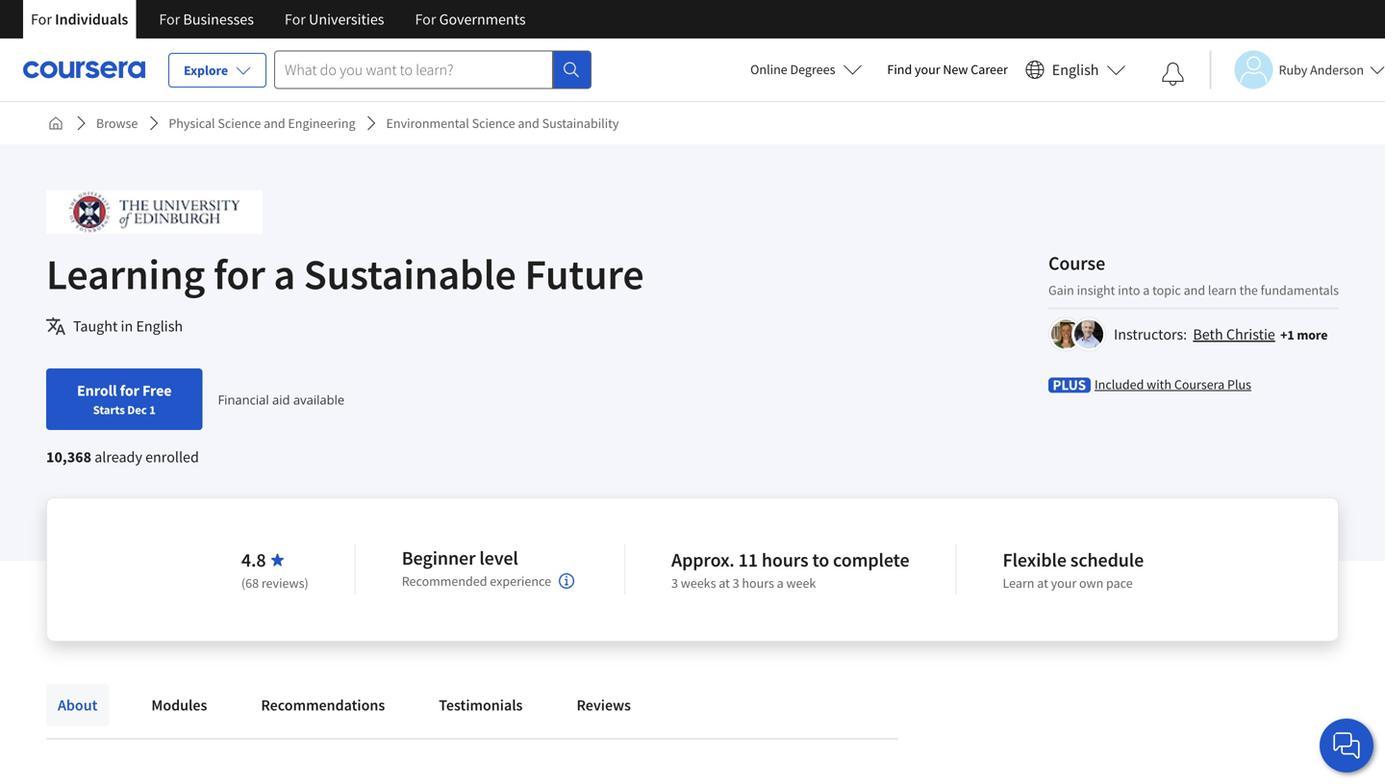 Task type: locate. For each thing, give the bounding box(es) containing it.
1 for from the left
[[31, 10, 52, 29]]

complete
[[833, 548, 910, 572]]

find your new career link
[[878, 58, 1018, 82]]

3 for from the left
[[285, 10, 306, 29]]

instructors: beth christie +1 more
[[1114, 325, 1328, 344]]

3
[[672, 575, 678, 592], [733, 575, 740, 592]]

pete higgins image
[[1075, 320, 1104, 349]]

your inside flexible schedule learn at your own pace
[[1052, 575, 1077, 592]]

banner navigation
[[15, 0, 541, 38]]

enrolled
[[145, 448, 199, 467]]

1 science from the left
[[218, 115, 261, 132]]

1 horizontal spatial science
[[472, 115, 515, 132]]

4 for from the left
[[415, 10, 436, 29]]

for for enroll
[[120, 381, 139, 400]]

the
[[1240, 281, 1259, 299]]

and inside environmental science and sustainability link
[[518, 115, 540, 132]]

recommended
[[402, 573, 487, 590]]

anderson
[[1311, 61, 1365, 78]]

2 for from the left
[[159, 10, 180, 29]]

weeks
[[681, 575, 716, 592]]

and
[[264, 115, 285, 132], [518, 115, 540, 132], [1184, 281, 1206, 299]]

financial aid available button
[[218, 391, 345, 408]]

for governments
[[415, 10, 526, 29]]

reviews link
[[565, 684, 643, 727]]

1 horizontal spatial your
[[1052, 575, 1077, 592]]

1
[[149, 402, 156, 418]]

science for physical
[[218, 115, 261, 132]]

english right in
[[136, 317, 183, 336]]

explore
[[184, 62, 228, 79]]

ruby anderson
[[1279, 61, 1365, 78]]

3 left weeks
[[672, 575, 678, 592]]

dec
[[127, 402, 147, 418]]

flexible schedule learn at your own pace
[[1003, 548, 1144, 592]]

0 horizontal spatial english
[[136, 317, 183, 336]]

None search field
[[274, 51, 592, 89]]

at right learn
[[1038, 575, 1049, 592]]

1 horizontal spatial and
[[518, 115, 540, 132]]

for left universities
[[285, 10, 306, 29]]

recommended experience
[[402, 573, 551, 590]]

1 horizontal spatial english
[[1053, 60, 1100, 79]]

1 horizontal spatial a
[[777, 575, 784, 592]]

1 horizontal spatial for
[[214, 247, 265, 301]]

and right topic
[[1184, 281, 1206, 299]]

for for learning
[[214, 247, 265, 301]]

at inside flexible schedule learn at your own pace
[[1038, 575, 1049, 592]]

your
[[915, 61, 941, 78], [1052, 575, 1077, 592]]

0 horizontal spatial your
[[915, 61, 941, 78]]

0 horizontal spatial science
[[218, 115, 261, 132]]

hours down the 11
[[742, 575, 775, 592]]

for inside enroll for free starts dec 1
[[120, 381, 139, 400]]

1 horizontal spatial 3
[[733, 575, 740, 592]]

for for governments
[[415, 10, 436, 29]]

learning
[[46, 247, 205, 301]]

0 horizontal spatial for
[[120, 381, 139, 400]]

beth christie link
[[1194, 325, 1276, 344]]

science right physical
[[218, 115, 261, 132]]

0 vertical spatial english
[[1053, 60, 1100, 79]]

for for businesses
[[159, 10, 180, 29]]

hours
[[762, 548, 809, 572], [742, 575, 775, 592]]

and inside physical science and engineering link
[[264, 115, 285, 132]]

your left the own
[[1052, 575, 1077, 592]]

2 at from the left
[[1038, 575, 1049, 592]]

science inside environmental science and sustainability link
[[472, 115, 515, 132]]

experience
[[490, 573, 551, 590]]

a
[[274, 247, 296, 301], [1144, 281, 1150, 299], [777, 575, 784, 592]]

reviews
[[577, 696, 631, 715]]

3 down the 11
[[733, 575, 740, 592]]

1 3 from the left
[[672, 575, 678, 592]]

science inside physical science and engineering link
[[218, 115, 261, 132]]

for
[[31, 10, 52, 29], [159, 10, 180, 29], [285, 10, 306, 29], [415, 10, 436, 29]]

science right environmental
[[472, 115, 515, 132]]

topic
[[1153, 281, 1182, 299]]

2 horizontal spatial and
[[1184, 281, 1206, 299]]

2 science from the left
[[472, 115, 515, 132]]

included with coursera plus
[[1095, 376, 1252, 393]]

for
[[214, 247, 265, 301], [120, 381, 139, 400]]

individuals
[[55, 10, 128, 29]]

approx. 11 hours to complete 3 weeks at 3 hours a week
[[672, 548, 910, 592]]

0 vertical spatial hours
[[762, 548, 809, 572]]

(68
[[241, 575, 259, 592]]

for left businesses
[[159, 10, 180, 29]]

beth christie image
[[1052, 320, 1081, 349]]

0 horizontal spatial a
[[274, 247, 296, 301]]

english right career
[[1053, 60, 1100, 79]]

in
[[121, 317, 133, 336]]

at right weeks
[[719, 575, 730, 592]]

a inside course gain insight into a topic and learn the fundamentals
[[1144, 281, 1150, 299]]

beginner level
[[402, 546, 518, 570]]

physical science and engineering link
[[161, 106, 363, 141]]

learn
[[1003, 575, 1035, 592]]

modules
[[151, 696, 207, 715]]

learning for a sustainable future
[[46, 247, 644, 301]]

and left engineering
[[264, 115, 285, 132]]

environmental science and sustainability
[[386, 115, 619, 132]]

at inside approx. 11 hours to complete 3 weeks at 3 hours a week
[[719, 575, 730, 592]]

with
[[1147, 376, 1172, 393]]

testimonials
[[439, 696, 523, 715]]

for individuals
[[31, 10, 128, 29]]

career
[[971, 61, 1008, 78]]

the university of edinburgh image
[[46, 191, 263, 234]]

christie
[[1227, 325, 1276, 344]]

and for sustainability
[[518, 115, 540, 132]]

course
[[1049, 251, 1106, 275]]

1 at from the left
[[719, 575, 730, 592]]

hours up week on the bottom
[[762, 548, 809, 572]]

show notifications image
[[1162, 63, 1185, 86]]

about
[[58, 696, 98, 715]]

for left individuals
[[31, 10, 52, 29]]

11
[[739, 548, 758, 572]]

for up what do you want to learn? text field
[[415, 10, 436, 29]]

english button
[[1018, 38, 1134, 101]]

approx.
[[672, 548, 735, 572]]

pace
[[1107, 575, 1133, 592]]

0 horizontal spatial and
[[264, 115, 285, 132]]

already
[[95, 448, 142, 467]]

at
[[719, 575, 730, 592], [1038, 575, 1049, 592]]

your right find on the top of page
[[915, 61, 941, 78]]

0 vertical spatial for
[[214, 247, 265, 301]]

1 vertical spatial english
[[136, 317, 183, 336]]

english
[[1053, 60, 1100, 79], [136, 317, 183, 336]]

1 vertical spatial your
[[1052, 575, 1077, 592]]

sustainability
[[542, 115, 619, 132]]

recommendations link
[[250, 684, 397, 727]]

2 horizontal spatial a
[[1144, 281, 1150, 299]]

1 vertical spatial for
[[120, 381, 139, 400]]

science
[[218, 115, 261, 132], [472, 115, 515, 132]]

0 horizontal spatial 3
[[672, 575, 678, 592]]

and left sustainability at the left of the page
[[518, 115, 540, 132]]

0 horizontal spatial at
[[719, 575, 730, 592]]

0 vertical spatial your
[[915, 61, 941, 78]]

1 horizontal spatial at
[[1038, 575, 1049, 592]]

learn
[[1209, 281, 1237, 299]]

environmental
[[386, 115, 469, 132]]



Task type: vqa. For each thing, say whether or not it's contained in the screenshot.
the rightmost for
yes



Task type: describe. For each thing, give the bounding box(es) containing it.
schedule
[[1071, 548, 1144, 572]]

a inside approx. 11 hours to complete 3 weeks at 3 hours a week
[[777, 575, 784, 592]]

into
[[1118, 281, 1141, 299]]

physical
[[169, 115, 215, 132]]

modules link
[[140, 684, 219, 727]]

financial
[[218, 391, 269, 408]]

available
[[293, 391, 345, 408]]

+1
[[1281, 326, 1295, 344]]

insight
[[1077, 281, 1116, 299]]

browse
[[96, 115, 138, 132]]

recommendations
[[261, 696, 385, 715]]

physical science and engineering
[[169, 115, 356, 132]]

starts
[[93, 402, 125, 418]]

for for universities
[[285, 10, 306, 29]]

enroll for free starts dec 1
[[77, 381, 172, 418]]

for universities
[[285, 10, 384, 29]]

sustainable
[[304, 247, 517, 301]]

1 vertical spatial hours
[[742, 575, 775, 592]]

plus
[[1228, 376, 1252, 393]]

2 3 from the left
[[733, 575, 740, 592]]

course gain insight into a topic and learn the fundamentals
[[1049, 251, 1340, 299]]

find
[[888, 61, 913, 78]]

taught
[[73, 317, 118, 336]]

beginner
[[402, 546, 476, 570]]

enroll
[[77, 381, 117, 400]]

and for engineering
[[264, 115, 285, 132]]

english inside 'english' button
[[1053, 60, 1100, 79]]

online degrees
[[751, 61, 836, 78]]

ruby
[[1279, 61, 1308, 78]]

beth
[[1194, 325, 1224, 344]]

included
[[1095, 376, 1145, 393]]

aid
[[272, 391, 290, 408]]

10,368 already enrolled
[[46, 448, 199, 467]]

included with coursera plus link
[[1095, 375, 1252, 394]]

and inside course gain insight into a topic and learn the fundamentals
[[1184, 281, 1206, 299]]

universities
[[309, 10, 384, 29]]

governments
[[439, 10, 526, 29]]

+1 more button
[[1281, 325, 1328, 345]]

ruby anderson button
[[1210, 51, 1386, 89]]

testimonials link
[[428, 684, 535, 727]]

free
[[142, 381, 172, 400]]

browse link
[[89, 106, 146, 141]]

10,368
[[46, 448, 91, 467]]

businesses
[[183, 10, 254, 29]]

coursera image
[[23, 54, 145, 85]]

gain
[[1049, 281, 1075, 299]]

online degrees button
[[735, 48, 878, 90]]

online
[[751, 61, 788, 78]]

information about difficulty level pre-requisites. image
[[559, 574, 575, 589]]

more
[[1298, 326, 1328, 344]]

for for individuals
[[31, 10, 52, 29]]

engineering
[[288, 115, 356, 132]]

coursera plus image
[[1049, 378, 1091, 393]]

instructors:
[[1114, 325, 1188, 344]]

week
[[787, 575, 816, 592]]

reviews)
[[262, 575, 309, 592]]

coursera
[[1175, 376, 1225, 393]]

What do you want to learn? text field
[[274, 51, 553, 89]]

taught in english
[[73, 317, 183, 336]]

about link
[[46, 684, 109, 727]]

4.8
[[241, 548, 266, 572]]

science for environmental
[[472, 115, 515, 132]]

future
[[525, 247, 644, 301]]

new
[[943, 61, 969, 78]]

fundamentals
[[1261, 281, 1340, 299]]

home image
[[48, 115, 64, 131]]

own
[[1080, 575, 1104, 592]]

degrees
[[791, 61, 836, 78]]

flexible
[[1003, 548, 1067, 572]]

chat with us image
[[1332, 730, 1363, 761]]

to
[[813, 548, 830, 572]]

environmental science and sustainability link
[[379, 106, 627, 141]]

financial aid available
[[218, 391, 345, 408]]

find your new career
[[888, 61, 1008, 78]]

for businesses
[[159, 10, 254, 29]]

level
[[480, 546, 518, 570]]

explore button
[[168, 53, 267, 88]]

(68 reviews)
[[241, 575, 309, 592]]



